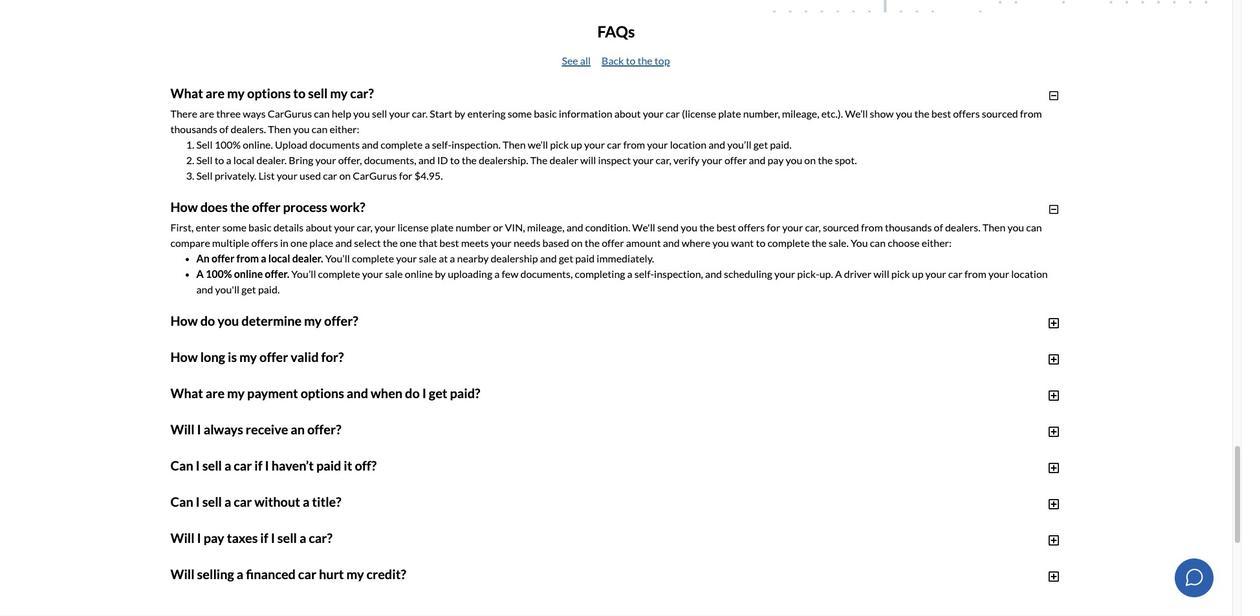 Task type: describe. For each thing, give the bounding box(es) containing it.
1 vertical spatial when
[[356, 553, 381, 565]]

on inside first, enter some basic details about your car, your license plate number or vin, mileage, and condition. we'll send you the best offers for your car, sourced from thousands of dealers. then you can compare multiple offers in one place and select the one that best meets your needs based on the offer amount and where you want to complete the sale. you can choose either:
[[571, 237, 583, 249]]

0 horizontal spatial into
[[239, 465, 257, 477]]

auto
[[503, 548, 523, 560]]

for down might
[[676, 568, 690, 581]]

read
[[905, 584, 925, 596]]

2 deposit from the left
[[814, 439, 847, 451]]

with inside 'if you've accepted an 100% online offer from cargurus and the offer is greater than the amount you owe on your car loan, we'll pay off your loan and send you the difference. if your offer is less than the amount you owe, you'll need to either pay off your loan before we can pay you, or pay us the difference before we can pay your lender. if you sell your car to a local dealer, the dealer will guide you through the loan settling process as part of the sale or the purchase of your next vehicle. if you're selling to an individual, you'll need to settle the outstanding auto loan with the lender, who in turn will then release the car's title (assuming they hold it—this varies by state). please note: calculating the amount you owe on your car loan isn't as simple as multiplying your monthly payment by the number of months remaining on your loan. contact your lending institution and request a payout amount to determine the exact amount. then settle that amount before selling your car.'
[[547, 548, 567, 560]]

documents, inside what are my options to sell my car? there are three ways cargurus can help you sell your car. start by entering some basic information about your car (license plate number, mileage, etc.). we'll show you the best offers sourced from thousands of dealers. then you can either: sell 100% online. upload documents and complete a self-inspection. then we'll pick up your car from your location and you'll get paid. sell to a local dealer. bring your offer, documents, and id to the dealership. the dealer will inspect your car, verify your offer and pay you on the spot. sell privately. list your used car on cargurus for $4.95.
[[364, 154, 416, 166]]

how does the offer process work?
[[170, 199, 365, 215]]

a up $4.95.
[[425, 139, 430, 151]]

invalidates
[[408, 532, 457, 544]]

they
[[855, 548, 875, 560]]

either: inside first, enter some basic details about your car, your license plate number or vin, mileage, and condition. we'll send you the best offers for your car, sourced from thousands of dealers. then you can compare multiple offers in one place and select the one that best meets your needs based on the offer amount and where you want to complete the sale. you can choose either:
[[922, 237, 952, 249]]

0 horizontal spatial car?
[[309, 531, 332, 546]]

1 we from the left
[[516, 516, 529, 529]]

0 horizontal spatial title,
[[655, 516, 676, 529]]

payment inside 'if you've accepted an 100% online offer from cargurus and the offer is greater than the amount you owe on your car loan, we'll pay off your loan and send you the difference. if your offer is less than the amount you owe, you'll need to either pay off your loan before we can pay you, or pay us the difference before we can pay your lender. if you sell your car to a local dealer, the dealer will guide you through the loan settling process as part of the sale or the purchase of your next vehicle. if you're selling to an individual, you'll need to settle the outstanding auto loan with the lender, who in turn will then release the car's title (assuming they hold it—this varies by state). please note: calculating the amount you owe on your car loan isn't as simple as multiplying your monthly payment by the number of months remaining on your loan. contact your lending institution and request a payout amount to determine the exact amount. then settle that amount before selling your car.'
[[606, 563, 645, 575]]

the dealer will pay you on the spot. to increase your purchasing power and potentially save on taxes, consider trading in your car. by applying your trade-in value to your down payment, you can decrease or even eliminate it. depending on your state's tax laws, a trade-in could potentially save you thousands of dollars in sales tax.
[[170, 485, 1058, 513]]

hassle-
[[577, 423, 609, 436]]

of inside what are my options to sell my car? there are three ways cargurus can help you sell your car. start by entering some basic information about your car (license plate number, mileage, etc.). we'll show you the best offers sourced from thousands of dealers. then you can either: sell 100% online. upload documents and complete a self-inspection. then we'll pick up your car from your location and you'll get paid. sell to a local dealer. bring your offer, documents, and id to the dealership. the dealer will inspect your car, verify your offer and pay you on the spot. sell privately. list your used car on cargurus for $4.95.
[[219, 123, 229, 135]]

a 100% online offer.
[[196, 268, 289, 280]]

contact
[[196, 579, 233, 591]]

falls
[[218, 465, 237, 477]]

check.
[[196, 439, 227, 451]]

to down hurt
[[323, 584, 333, 596]]

an offer from a local dealer. you'll complete your sale at a nearby dealership and get paid immediately.
[[196, 252, 654, 265]]

2 horizontal spatial any
[[1011, 553, 1027, 565]]

1 horizontal spatial one
[[400, 237, 417, 249]]

some
[[734, 439, 760, 451]]

to left wait
[[373, 439, 382, 451]]

what are my options to sell my car? there are three ways cargurus can help you sell your car. start by entering some basic information about your car (license plate number, mileage, etc.). we'll show you the best offers sourced from thousands of dealers. then you can either: sell 100% online. upload documents and complete a self-inspection. then we'll pick up your car from your location and you'll get paid. sell to a local dealer. bring your offer, documents, and id to the dealership. the dealer will inspect your car, verify your offer and pay you on the spot. sell privately. list your used car on cargurus for $4.95.
[[170, 86, 1042, 182]]

link
[[261, 423, 281, 436]]

it left was
[[191, 548, 197, 560]]

will down state,
[[402, 532, 418, 544]]

however,
[[548, 568, 591, 581]]

up inside bank transfer. link your bank account through our secure portal for the fastest, most hassle-free way to receive your funds. you'll receive payment in one to three business days. check. request a check and you'll have to wait a few hours for it to be activated before you can deposit it on pick-up day. some banks have deposit limits and may hold funds for several days before depositing the funds into your account.
[[701, 439, 713, 451]]

back
[[602, 55, 624, 67]]

payment inside bank transfer. link your bank account through our secure portal for the fastest, most hassle-free way to receive your funds. you'll receive payment in one to three business days. check. request a check and you'll have to wait a few hours for it to be activated before you can deposit it on pick-up day. some banks have deposit limits and may hold funds for several days before depositing the funds into your account.
[[811, 423, 850, 436]]

and left laws
[[214, 553, 231, 565]]

0 vertical spatial trade-
[[934, 485, 962, 498]]

paid. inside what are my options to sell my car? there are three ways cargurus can help you sell your car. start by entering some basic information about your car (license plate number, mileage, etc.). we'll show you the best offers sourced from thousands of dealers. then you can either: sell 100% online. upload documents and complete a self-inspection. then we'll pick up your car from your location and you'll get paid. sell to a local dealer. bring your offer, documents, and id to the dealership. the dealer will inspect your car, verify your offer and pay you on the spot. sell privately. list your used car on cargurus for $4.95.
[[770, 139, 792, 151]]

get down based
[[559, 252, 573, 265]]

loan down state's
[[462, 516, 482, 529]]

1 vertical spatial more
[[821, 584, 845, 596]]

most inside can i sell a car without a title? in most states, no. rules around car titles vary by state, but—generally speaking—if you've lost your vehicle's title, it should be possible to obtain a replacement by contacting your state's department of motor vehicles (dmv). note: obtaining a new title invalidates a car's old title.there are other reasons why you might not be in possession of your car's title, such as if the car still has a lien against it, or if it was bought from a previous owner that didn't have the title. our guide to
[[181, 516, 204, 529]]

0 horizontal spatial taxes
[[227, 531, 258, 546]]

a up the gain,
[[237, 567, 243, 582]]

information
[[559, 108, 612, 120]]

0 vertical spatial you'll
[[325, 252, 350, 265]]

buying
[[227, 599, 258, 612]]

if you've accepted an 100% online offer from cargurus and the offer is greater than the amount you owe on your car loan, we'll pay off your loan and send you the difference. if your offer is less than the amount you owe, you'll need to either pay off your loan before we can pay you, or pay us the difference before we can pay your lender. if you sell your car to a local dealer, the dealer will guide you through the loan settling process as part of the sale or the purchase of your next vehicle. if you're selling to an individual, you'll need to settle the outstanding auto loan with the lender, who in turn will then release the car's title (assuming they hold it—this varies by state). please note: calculating the amount you owe on your car loan isn't as simple as multiplying your monthly payment by the number of months remaining on your loan. contact your lending institution and request a payout amount to determine the exact amount. then settle that amount before selling your car.
[[196, 501, 1060, 591]]

does
[[200, 199, 228, 215]]

and inside the dealer will pay you on the spot. to increase your purchasing power and potentially save on taxes, consider trading in your car. by applying your trade-in value to your down payment, you can decrease or even eliminate it. depending on your state's tax laws, a trade-in could potentially save you thousands of dollars in sales tax.
[[597, 485, 614, 498]]

as down us
[[615, 532, 625, 544]]

by up however,
[[555, 553, 566, 565]]

vary inside the rules and laws on what taxes you pay when selling your car to a private party vary by state (and in some cases even by city). the most important thing to know is that you only pay tax on any profit made from the car sale. if you sell a car for less than you paid for, there's no sales tax. however, if you sell your car for more money than you paid for it, the internal revenue services (irs) considers that a capital gain, and you'll need to report it when you file your federal and state income taxes. only then will you know if you owe any taxes. for more information, read out full guide:
[[533, 553, 553, 565]]

party
[[506, 553, 531, 565]]

that up the revenue on the bottom
[[902, 553, 921, 565]]

it left off?
[[344, 458, 352, 474]]

how for how do you determine my offer?
[[170, 313, 198, 329]]

pay up settling
[[549, 516, 565, 529]]

0 horizontal spatial online
[[234, 268, 263, 280]]

pay up "you're"
[[204, 531, 224, 546]]

these
[[288, 465, 313, 477]]

1 deposit from the left
[[621, 439, 655, 451]]

will for will i pay taxes if i sell a car?
[[170, 531, 195, 546]]

exact
[[553, 579, 577, 591]]

1 vertical spatial offer,
[[488, 465, 511, 477]]

an
[[196, 252, 210, 265]]

as left no
[[479, 563, 488, 575]]

privately.
[[215, 170, 256, 182]]

before down 'check.'
[[196, 454, 226, 467]]

laws,
[[520, 501, 542, 513]]

plate inside first, enter some basic details about your car, your license plate number or vin, mileage, and condition. we'll send you the best offers for your car, sourced from thousands of dealers. then you can compare multiple offers in one place and select the one that best meets your needs based on the offer amount and where you want to complete the sale. you can choose either:
[[431, 221, 454, 234]]

scheduling
[[724, 268, 772, 280]]

you,
[[567, 516, 586, 529]]

for right portal
[[485, 423, 499, 436]]

cargurus inside 'if you've accepted an 100% online offer from cargurus and the offer is greater than the amount you owe on your car loan, we'll pay off your loan and send you the difference. if your offer is less than the amount you owe, you'll need to either pay off your loan before we can pay you, or pay us the difference before we can pay your lender. if you sell your car to a local dealer, the dealer will guide you through the loan settling process as part of the sale or the purchase of your next vehicle. if you're selling to an individual, you'll need to settle the outstanding auto loan with the lender, who in turn will then release the car's title (assuming they hold it—this varies by state). please note: calculating the amount you owe on your car loan isn't as simple as multiplying your monthly payment by the number of months remaining on your loan. contact your lending institution and request a payout amount to determine the exact amount. then settle that amount before selling your car.'
[[399, 501, 443, 513]]

verify
[[674, 154, 700, 166]]

0 horizontal spatial trade-
[[551, 501, 579, 513]]

0 horizontal spatial know
[[683, 584, 708, 596]]

sell down 'check.'
[[202, 458, 222, 474]]

2 horizontal spatial need
[[366, 548, 388, 560]]

a down individual,
[[321, 568, 326, 581]]

0 vertical spatial when
[[371, 386, 403, 401]]

or right you,
[[588, 516, 598, 529]]

to right thing
[[855, 553, 864, 565]]

to up to at left
[[446, 465, 456, 477]]

2 horizontal spatial receive
[[775, 423, 809, 436]]

pay inside the dealer will pay you on the spot. to increase your purchasing power and potentially save on taxes, consider trading in your car. by applying your trade-in value to your down payment, you can decrease or even eliminate it. depending on your state's tax laws, a trade-in could potentially save you thousands of dollars in sales tax.
[[347, 485, 363, 498]]

three inside bank transfer. link your bank account through our secure portal for the fastest, most hassle-free way to receive your funds. you'll receive payment in one to three business days. check. request a check and you'll have to wait a few hours for it to be activated before you can deposit it on pick-up day. some banks have deposit limits and may hold funds for several days before depositing the funds into your account.
[[893, 423, 918, 436]]

there
[[170, 108, 197, 120]]

still inside can i sell a car without a title? in most states, no. rules around car titles vary by state, but—generally speaking—if you've lost your vehicle's title, it should be possible to obtain a replacement by contacting your state's department of motor vehicles (dmv). note: obtaining a new title invalidates a car's old title.there are other reasons why you might not be in possession of your car's title, such as if the car still has a lien against it, or if it was bought from a previous owner that didn't have the title. our guide to
[[950, 532, 967, 544]]

list
[[258, 170, 275, 182]]

1 vertical spatial settle
[[643, 579, 669, 591]]

how do you determine my offer?
[[170, 313, 358, 329]]

that inside can i sell a car without a title? in most states, no. rules around car titles vary by state, but—generally speaking—if you've lost your vehicle's title, it should be possible to obtain a replacement by contacting your state's department of motor vehicles (dmv). note: obtaining a new title invalidates a car's old title.there are other reasons why you might not be in possession of your car's title, such as if the car still has a lien against it, or if it was bought from a previous owner that didn't have the title. our guide to
[[356, 548, 375, 560]]

before up old
[[484, 516, 514, 529]]

plate inside what are my options to sell my car? there are three ways cargurus can help you sell your car. start by entering some basic information about your car (license plate number, mileage, etc.). we'll show you the best offers sourced from thousands of dealers. then you can either: sell 100% online. upload documents and complete a self-inspection. then we'll pick up your car from your location and you'll get paid. sell to a local dealer. bring your offer, documents, and id to the dealership. the dealer will inspect your car, verify your offer and pay you on the spot. sell privately. list your used car on cargurus for $4.95.
[[718, 108, 741, 120]]

1 vertical spatial do
[[405, 386, 420, 401]]

self- inside you'll complete your sale online by uploading a few documents, completing a self-inspection, and scheduling your pick-up. a driver will pick up your car from your location and you'll get paid.
[[635, 268, 654, 280]]

portal
[[456, 423, 483, 436]]

selling down "remaining"
[[760, 579, 789, 591]]

you inside can i sell a car without a title? in most states, no. rules around car titles vary by state, but—generally speaking—if you've lost your vehicle's title, it should be possible to obtain a replacement by contacting your state's department of motor vehicles (dmv). note: obtaining a new title invalidates a car's old title.there are other reasons why you might not be in possession of your car's title, such as if the car still has a lien against it, or if it was bought from a previous owner that didn't have the title. our guide to
[[656, 532, 673, 544]]

that up taxes
[[170, 584, 189, 596]]

0 vertical spatial do
[[200, 313, 215, 329]]

paid?
[[450, 386, 480, 401]]

in up 'obtain' at the bottom right of the page
[[801, 501, 809, 513]]

amount down simple
[[438, 579, 473, 591]]

by down it.
[[378, 516, 389, 529]]

by right "only"
[[962, 548, 973, 560]]

revenue
[[894, 568, 933, 581]]

0 vertical spatial process
[[283, 199, 327, 215]]

1 horizontal spatial owe
[[645, 501, 664, 513]]

from inside the rules and laws on what taxes you pay when selling your car to a private party vary by state (and in some cases even by city). the most important thing to know is that you only pay tax on any profit made from the car sale. if you sell a car for less than you paid for, there's no sales tax. however, if you sell your car for more money than you paid for it, the internal revenue services (irs) considers that a capital gain, and you'll need to report it when you file your federal and state income taxes. only then will you know if you owe any taxes. for more information, read out full guide:
[[197, 568, 219, 581]]

tax. inside the dealer will pay you on the spot. to increase your purchasing power and potentially save on taxes, consider trading in your car. by applying your trade-in value to your down payment, you can decrease or even eliminate it. depending on your state's tax laws, a trade-in could potentially save you thousands of dollars in sales tax.
[[836, 501, 852, 513]]

months
[[726, 563, 760, 575]]

1 horizontal spatial any
[[758, 584, 774, 596]]

the inside what are my options to sell my car? there are three ways cargurus can help you sell your car. start by entering some basic information about your car (license plate number, mileage, etc.). we'll show you the best offers sourced from thousands of dealers. then you can either: sell 100% online. upload documents and complete a self-inspection. then we'll pick up your car from your location and you'll get paid. sell to a local dealer. bring your offer, documents, and id to the dealership. the dealer will inspect your car, verify your offer and pay you on the spot. sell privately. list your used car on cargurus for $4.95.
[[530, 154, 548, 166]]

0 horizontal spatial settle
[[402, 548, 427, 560]]

purchasing
[[514, 485, 564, 498]]

of inside the dealer will pay you on the spot. to increase your purchasing power and potentially save on taxes, consider trading in your car. by applying your trade-in value to your down payment, you can decrease or even eliminate it. depending on your state's tax laws, a trade-in could potentially save you thousands of dollars in sales tax.
[[757, 501, 766, 513]]

institution
[[293, 579, 340, 591]]

3 sell from the top
[[196, 170, 213, 182]]

services
[[935, 568, 973, 581]]

before up not
[[696, 516, 726, 529]]

get inside you'll complete your sale online by uploading a few documents, completing a self-inspection, and scheduling your pick-up. a driver will pick up your car from your location and you'll get paid.
[[241, 284, 256, 296]]

pay up possession
[[761, 516, 777, 529]]

2 vertical spatial dealer.
[[246, 485, 277, 498]]

sourced inside first, enter some basic details about your car, your license plate number or vin, mileage, and condition. we'll send you the best offers for your car, sourced from thousands of dealers. then you can compare multiple offers in one place and select the one that best meets your needs based on the offer amount and where you want to complete the sale. you can choose either:
[[823, 221, 859, 234]]

pick inside you'll complete your sale online by uploading a few documents, completing a self-inspection, and scheduling your pick-up. a driver will pick up your car from your location and you'll get paid.
[[891, 268, 910, 280]]

paid up completing
[[575, 252, 595, 265]]

request
[[229, 439, 266, 451]]

the up made at the bottom left
[[170, 553, 188, 565]]

my up help
[[330, 86, 348, 101]]

at
[[439, 252, 448, 265]]

you're
[[205, 548, 234, 560]]

is up department on the bottom of page
[[1027, 501, 1034, 513]]

payment,
[[170, 501, 212, 513]]

number,
[[743, 108, 780, 120]]

(assuming
[[808, 548, 853, 560]]

and left the where
[[663, 237, 680, 249]]

rules
[[190, 553, 212, 565]]

1 horizontal spatial need
[[341, 516, 364, 529]]

the rules and laws on what taxes you pay when selling your car to a private party vary by state (and in some cases even by city). the most important thing to know is that you only pay tax on any profit made from the car sale. if you sell a car for less than you paid for, there's no sales tax. however, if you sell your car for more money than you paid for it, the internal revenue services (irs) considers that a capital gain, and you'll need to report it when you file your federal and state income taxes. only then will you know if you owe any taxes. for more information, read out full guide:
[[170, 553, 1055, 596]]

an down (dmv).
[[278, 548, 289, 560]]

paid down important
[[791, 568, 811, 581]]

title.
[[445, 548, 466, 560]]

i up 'secure'
[[422, 386, 426, 401]]

vary inside can i sell a car without a title? in most states, no. rules around car titles vary by state, but—generally speaking—if you've lost your vehicle's title, it should be possible to obtain a replacement by contacting your state's department of motor vehicles (dmv). note: obtaining a new title invalidates a car's old title.there are other reasons why you might not be in possession of your car's title, such as if the car still has a lien against it, or if it was bought from a previous owner that didn't have the title. our guide to
[[356, 516, 376, 529]]

1 horizontal spatial with
[[689, 465, 709, 477]]

we'll
[[632, 221, 655, 234]]

self- inside what are my options to sell my car? there are three ways cargurus can help you sell your car. start by entering some basic information about your car (license plate number, mileage, etc.). we'll show you the best offers sourced from thousands of dealers. then you can either: sell 100% online. upload documents and complete a self-inspection. then we'll pick up your car from your location and you'll get paid. sell to a local dealer. bring your offer, documents, and id to the dealership. the dealer will inspect your car, verify your offer and pay you on the spot. sell privately. list your used car on cargurus for $4.95.
[[432, 139, 452, 151]]

2 horizontal spatial have
[[790, 439, 812, 451]]

days
[[1015, 439, 1035, 451]]

amount up lending
[[264, 563, 299, 575]]

inspect
[[598, 154, 631, 166]]

1 vertical spatial be
[[719, 516, 730, 529]]

taxes,
[[702, 485, 728, 498]]

by
[[857, 485, 869, 498]]

to up new
[[366, 516, 375, 529]]

by up such
[[880, 516, 891, 529]]

1 vertical spatial used
[[607, 465, 628, 477]]

such
[[874, 532, 895, 544]]

0 vertical spatial know
[[866, 553, 891, 565]]

0 vertical spatial payment
[[247, 386, 298, 401]]

if left rules
[[182, 548, 189, 560]]

to up multiplying
[[515, 548, 524, 560]]

even inside the dealer will pay you on the spot. to increase your purchasing power and potentially save on taxes, consider trading in your car. by applying your trade-in value to your down payment, you can decrease or even eliminate it. depending on your state's tax laws, a trade-in could potentially save you thousands of dollars in sales tax.
[[306, 501, 327, 513]]

up inside what are my options to sell my car? there are three ways cargurus can help you sell your car. start by entering some basic information about your car (license plate number, mileage, etc.). we'll show you the best offers sourced from thousands of dealers. then you can either: sell 100% online. upload documents and complete a self-inspection. then we'll pick up your car from your location and you'll get paid. sell to a local dealer. bring your offer, documents, and id to the dealership. the dealer will inspect your car, verify your offer and pay you on the spot. sell privately. list your used car on cargurus for $4.95.
[[571, 139, 582, 151]]

2 horizontal spatial car,
[[805, 221, 821, 234]]

bank
[[305, 423, 328, 436]]

0 horizontal spatial car's
[[466, 532, 487, 544]]

(irs)
[[975, 568, 997, 581]]

from inside you'll complete your sale online by uploading a few documents, completing a self-inspection, and scheduling your pick-up. a driver will pick up your car from your location and you'll get paid.
[[965, 268, 987, 280]]

1 vertical spatial options
[[301, 386, 344, 401]]

0 horizontal spatial receive
[[246, 422, 288, 438]]

0 vertical spatial determine
[[241, 313, 302, 329]]

sell inside can i sell a car without a title? in most states, no. rules around car titles vary by state, but—generally speaking—if you've lost your vehicle's title, it should be possible to obtain a replacement by contacting your state's department of motor vehicles (dmv). note: obtaining a new title invalidates a car's old title.there are other reasons why you might not be in possession of your car's title, such as if the car still has a lien against it, or if it was bought from a previous owner that didn't have the title. our guide to
[[202, 494, 222, 510]]

0 vertical spatial selling
[[170, 485, 201, 498]]

to inside the dealer will pay you on the spot. to increase your purchasing power and potentially save on taxes, consider trading in your car. by applying your trade-in value to your down payment, you can decrease or even eliminate it. depending on your state's tax laws, a trade-in could potentially save you thousands of dollars in sales tax.
[[999, 485, 1008, 498]]

wait
[[384, 439, 404, 451]]

amount up us
[[590, 501, 625, 513]]

it up "privately"
[[657, 439, 664, 451]]

than up you,
[[550, 501, 571, 513]]

0 vertical spatial off
[[783, 501, 796, 513]]

sell up documents
[[308, 86, 328, 101]]

than up motor
[[196, 516, 217, 529]]

will inside the rules and laws on what taxes you pay when selling your car to a private party vary by state (and in some cases even by city). the most important thing to know is that you only pay tax on any profit made from the car sale. if you sell a car for less than you paid for, there's no sales tax. however, if you sell your car for more money than you paid for it, the internal revenue services (irs) considers that a capital gain, and you'll need to report it when you file your federal and state income taxes. only then will you know if you owe any taxes. for more information, read out full guide:
[[646, 584, 662, 596]]

paid right the these
[[316, 458, 341, 474]]

a right the at
[[450, 252, 455, 265]]

1 vertical spatial potentially
[[616, 501, 665, 513]]

than right money
[[750, 568, 771, 581]]

0 horizontal spatial offers
[[251, 237, 278, 249]]

loan down title.there
[[525, 548, 545, 560]]

1 vertical spatial offers
[[738, 221, 765, 234]]

0 horizontal spatial best
[[440, 237, 459, 249]]

for up the "report"
[[345, 568, 358, 581]]

2 vertical spatial be
[[720, 532, 731, 544]]

loan down didn't at the left bottom
[[393, 563, 413, 575]]

then inside 'if you've accepted an 100% online offer from cargurus and the offer is greater than the amount you owe on your car loan, we'll pay off your loan and send you the difference. if your offer is less than the amount you owe, you'll need to either pay off your loan before we can pay you, or pay us the difference before we can pay your lender. if you sell your car to a local dealer, the dealer will guide you through the loan settling process as part of the sale or the purchase of your next vehicle. if you're selling to an individual, you'll need to settle the outstanding auto loan with the lender, who in turn will then release the car's title (assuming they hold it—this varies by state). please note: calculating the amount you owe on your car loan isn't as simple as multiplying your monthly payment by the number of months remaining on your loan. contact your lending institution and request a payout amount to determine the exact amount. then settle that amount before selling your car.'
[[690, 548, 711, 560]]

will for will i always receive an offer?
[[170, 422, 195, 438]]

how for how long is my offer valid for?
[[170, 350, 198, 365]]

our
[[468, 548, 486, 560]]

if inside the rules and laws on what taxes you pay when selling your car to a private party vary by state (and in some cases even by city). the most important thing to know is that you only pay tax on any profit made from the car sale. if you sell a car for less than you paid for, there's no sales tax. however, if you sell your car for more money than you paid for it, the internal revenue services (irs) considers that a capital gain, and you'll need to report it when you file your federal and state income taxes. only then will you know if you owe any taxes. for more information, read out full guide:
[[277, 568, 283, 581]]

to inside button
[[626, 55, 636, 67]]

0 horizontal spatial still
[[550, 465, 566, 477]]

fastest,
[[518, 423, 551, 436]]

immediately.
[[597, 252, 654, 265]]

check
[[276, 439, 302, 451]]

0 horizontal spatial any
[[259, 465, 275, 477]]

0 horizontal spatial one
[[291, 237, 307, 249]]

and up replacement
[[842, 501, 859, 513]]

(and
[[593, 553, 612, 565]]

by inside you'll complete your sale online by uploading a few documents, completing a self-inspection, and scheduling your pick-up. a driver will pick up your car from your location and you'll get paid.
[[435, 268, 446, 280]]

replacement
[[821, 516, 878, 529]]

states,
[[206, 516, 236, 529]]

first,
[[170, 221, 194, 234]]

in inside can i sell a car without a title? in most states, no. rules around car titles vary by state, but—generally speaking—if you've lost your vehicle's title, it should be possible to obtain a replacement by contacting your state's department of motor vehicles (dmv). note: obtaining a new title invalidates a car's old title.there are other reasons why you might not be in possession of your car's title, such as if the car still has a lien against it, or if it was bought from a previous owner that didn't have the title. our guide to
[[733, 532, 742, 544]]

who
[[619, 548, 638, 560]]

sell inside 'if you've accepted an 100% online offer from cargurus and the offer is greater than the amount you owe on your car loan, we'll pay off your loan and send you the difference. if your offer is less than the amount you owe, you'll need to either pay off your loan before we can pay you, or pay us the difference before we can pay your lender. if you sell your car to a local dealer, the dealer will guide you through the loan settling process as part of the sale or the purchase of your next vehicle. if you're selling to an individual, you'll need to settle the outstanding auto loan with the lender, who in turn will then release the car's title (assuming they hold it—this varies by state). please note: calculating the amount you owe on your car loan isn't as simple as multiplying your monthly payment by the number of months remaining on your loan. contact your lending institution and request a payout amount to determine the exact amount. then settle that amount before selling your car.'
[[224, 532, 239, 544]]

1 vertical spatial state
[[511, 584, 534, 596]]

i down 'check.'
[[196, 458, 200, 474]]

my up ways
[[227, 86, 245, 101]]

always
[[204, 422, 243, 438]]

around
[[280, 516, 313, 529]]

0 horizontal spatial owe
[[320, 563, 339, 575]]

trading
[[771, 485, 804, 498]]

and down number,
[[749, 154, 766, 166]]

if up was
[[196, 532, 203, 544]]

sale inside you'll complete your sale online by uploading a few documents, completing a self-inspection, and scheduling your pick-up. a driver will pick up your car from your location and you'll get paid.
[[385, 268, 403, 280]]

1 sell from the top
[[196, 139, 213, 151]]

vehicle's
[[615, 516, 653, 529]]

dealer inside 'if you've accepted an 100% online offer from cargurus and the offer is greater than the amount you owe on your car loan, we'll pay off your loan and send you the difference. if your offer is less than the amount you owe, you'll need to either pay off your loan before we can pay you, or pay us the difference before we can pay your lender. if you sell your car to a local dealer, the dealer will guide you through the loan settling process as part of the sale or the purchase of your next vehicle. if you're selling to an individual, you'll need to settle the outstanding auto loan with the lender, who in turn will then release the car's title (assuming they hold it—this varies by state). please note: calculating the amount you owe on your car loan isn't as simple as multiplying your monthly payment by the number of months remaining on your loan. contact your lending institution and request a payout amount to determine the exact amount. then settle that amount before selling your car.'
[[371, 532, 400, 544]]

less inside the rules and laws on what taxes you pay when selling your car to a private party vary by state (and in some cases even by city). the most important thing to know is that you only pay tax on any profit made from the car sale. if you sell a car for less than you paid for, there's no sales tax. however, if you sell your car for more money than you paid for it, the internal revenue services (irs) considers that a capital gain, and you'll need to report it when you file your federal and state income taxes. only then will you know if you owe any taxes. for more information, read out full guide:
[[360, 568, 377, 581]]

send inside 'if you've accepted an 100% online offer from cargurus and the offer is greater than the amount you owe on your car loan, we'll pay off your loan and send you the difference. if your offer is less than the amount you owe, you'll need to either pay off your loan before we can pay you, or pay us the difference before we can pay your lender. if you sell your car to a local dealer, the dealer will guide you through the loan settling process as part of the sale or the purchase of your next vehicle. if you're selling to an individual, you'll need to settle the outstanding auto loan with the lender, who in turn will then release the car's title (assuming they hold it—this varies by state). please note: calculating the amount you owe on your car loan isn't as simple as multiplying your monthly payment by the number of months remaining on your loan. contact your lending institution and request a payout amount to determine the exact amount. then settle that amount before selling your car.'
[[861, 501, 883, 513]]

if up payment,
[[170, 465, 177, 477]]

pay up hurt
[[338, 553, 354, 565]]

condition.
[[585, 221, 630, 234]]

sell down who
[[620, 568, 635, 581]]

day.
[[715, 439, 732, 451]]

obtaining
[[315, 532, 357, 544]]

capital
[[198, 584, 229, 596]]

a down made at the bottom left
[[191, 584, 196, 596]]

in inside the rules and laws on what taxes you pay when selling your car to a private party vary by state (and in some cases even by city). the most important thing to know is that you only pay tax on any profit made from the car sale. if you sell a car for less than you paid for, there's no sales tax. however, if you sell your car for more money than you paid for it, the internal revenue services (irs) considers that a capital gain, and you'll need to report it when you file your federal and state income taxes. only then will you know if you owe any taxes. for more information, read out full guide:
[[614, 553, 623, 565]]

to right way at the bottom
[[650, 423, 659, 436]]

offer down multiple
[[212, 252, 235, 265]]

loan up lender.
[[821, 501, 840, 513]]

0 horizontal spatial off
[[425, 516, 437, 529]]

haven't
[[272, 458, 314, 474]]

banks
[[762, 439, 788, 451]]

for down days.
[[965, 439, 979, 451]]

you'll inside bank transfer. link your bank account through our secure portal for the fastest, most hassle-free way to receive your funds. you'll receive payment in one to three business days. check. request a check and you'll have to wait a few hours for it to be activated before you can deposit it on pick-up day. some banks have deposit limits and may hold funds for several days before depositing the funds into your account.
[[749, 423, 773, 436]]

some inside first, enter some basic details about your car, your license plate number or vin, mileage, and condition. we'll send you the best offers for your car, sourced from thousands of dealers. then you can compare multiple offers in one place and select the one that best meets your needs based on the offer amount and where you want to complete the sale. you can choose either:
[[222, 221, 247, 234]]

1 vertical spatial 100%
[[206, 268, 232, 280]]

process inside 'if you've accepted an 100% online offer from cargurus and the offer is greater than the amount you owe on your car loan, we'll pay off your loan and send you the difference. if your offer is less than the amount you owe, you'll need to either pay off your loan before we can pay you, or pay us the difference before we can pay your lender. if you sell your car to a local dealer, the dealer will guide you through the loan settling process as part of the sale or the purchase of your next vehicle. if you're selling to an individual, you'll need to settle the outstanding auto loan with the lender, who in turn will then release the car's title (assuming they hold it—this varies by state). please note: calculating the amount you owe on your car loan isn't as simple as multiplying your monthly payment by the number of months remaining on your loan. contact your lending institution and request a payout amount to determine the exact amount. then settle that amount before selling your car.'
[[578, 532, 613, 544]]

1 horizontal spatial title,
[[852, 532, 872, 544]]

what for what are my payment options and when do i get paid?
[[170, 386, 203, 401]]

a down 'around'
[[292, 532, 297, 544]]

the down purchase
[[738, 553, 755, 565]]

can inside the dealer will pay you on the spot. to increase your purchasing power and potentially save on taxes, consider trading in your car. by applying your trade-in value to your down payment, you can decrease or even eliminate it. depending on your state's tax laws, a trade-in could potentially save you thousands of dollars in sales tax.
[[233, 501, 249, 513]]

0 horizontal spatial have
[[349, 439, 371, 451]]

dollars
[[768, 501, 799, 513]]

offer left valid
[[259, 350, 288, 365]]

1 horizontal spatial cargurus
[[353, 170, 397, 182]]

0 vertical spatial save
[[667, 485, 687, 498]]

without
[[254, 494, 300, 510]]

1 horizontal spatial state
[[568, 553, 591, 565]]

difference
[[647, 516, 694, 529]]

purchase
[[725, 532, 766, 544]]

can inside bank transfer. link your bank account through our secure portal for the fastest, most hassle-free way to receive your funds. you'll receive payment in one to three business days. check. request a check and you'll have to wait a few hours for it to be activated before you can deposit it on pick-up day. some banks have deposit limits and may hold funds for several days before depositing the funds into your account.
[[604, 439, 619, 451]]

owe inside the rules and laws on what taxes you pay when selling your car to a private party vary by state (and in some cases even by city). the most important thing to know is that you only pay tax on any profit made from the car sale. if you sell a car for less than you paid for, there's no sales tax. however, if you sell your car for more money than you paid for it, the internal revenue services (irs) considers that a capital gain, and you'll need to report it when you file your federal and state income taxes. only then will you know if you owe any taxes. for more information, read out full guide:
[[736, 584, 756, 596]]

0 vertical spatial more
[[692, 568, 715, 581]]

where
[[682, 237, 710, 249]]

then inside first, enter some basic details about your car, your license plate number or vin, mileage, and condition. we'll send you the best offers for your car, sourced from thousands of dealers. then you can compare multiple offers in one place and select the one that best meets your needs based on the offer amount and where you want to complete the sale. you can choose either:
[[983, 221, 1006, 234]]

then inside the rules and laws on what taxes you pay when selling your car to a private party vary by state (and in some cases even by city). the most important thing to know is that you only pay tax on any profit made from the car sale. if you sell a car for less than you paid for, there's no sales tax. however, if you sell your car for more money than you paid for it, the internal revenue services (irs) considers that a capital gain, and you'll need to report it when you file your federal and state income taxes. only then will you know if you owe any taxes. for more information, read out full guide:
[[623, 584, 644, 596]]

can for can i sell a car without a title? in most states, no. rules around car titles vary by state, but—generally speaking—if you've lost your vehicle's title, it should be possible to obtain a replacement by contacting your state's department of motor vehicles (dmv). note: obtaining a new title invalidates a car's old title.there are other reasons why you might not be in possession of your car's title, such as if the car still has a lien against it, or if it was bought from a previous owner that didn't have the title. our guide to
[[170, 494, 193, 510]]

see all link
[[562, 55, 591, 67]]

reasons
[[598, 532, 633, 544]]

on inside bank transfer. link your bank account through our secure portal for the fastest, most hassle-free way to receive your funds. you'll receive payment in one to three business days. check. request a check and you'll have to wait a few hours for it to be activated before you can deposit it on pick-up day. some banks have deposit limits and may hold funds for several days before depositing the funds into your account.
[[666, 439, 677, 451]]

for inside what are my options to sell my car? there are three ways cargurus can help you sell your car. start by entering some basic information about your car (license plate number, mileage, etc.). we'll show you the best offers sourced from thousands of dealers. then you can either: sell 100% online. upload documents and complete a self-inspection. then we'll pick up your car from your location and you'll get paid. sell to a local dealer. bring your offer, documents, and id to the dealership. the dealer will inspect your car, verify your offer and pay you on the spot. sell privately. list your used car on cargurus for $4.95.
[[399, 170, 412, 182]]

the inside the dealer will pay you on the spot. to increase your purchasing power and potentially save on taxes, consider trading in your car. by applying your trade-in value to your down payment, you can decrease or even eliminate it. depending on your state's tax laws, a trade-in could potentially save you thousands of dollars in sales tax.
[[279, 485, 297, 498]]

0 horizontal spatial cargurus
[[268, 108, 312, 120]]

most inside bank transfer. link your bank account through our secure portal for the fastest, most hassle-free way to receive your funds. you'll receive payment in one to three business days. check. request a check and you'll have to wait a few hours for it to be activated before you can deposit it on pick-up day. some banks have deposit limits and may hold funds for several days before depositing the funds into your account.
[[553, 423, 575, 436]]

it.
[[373, 501, 382, 513]]

you've inside can i sell a car without a title? in most states, no. rules around car titles vary by state, but—generally speaking—if you've lost your vehicle's title, it should be possible to obtain a replacement by contacting your state's department of motor vehicles (dmv). note: obtaining a new title invalidates a car's old title.there are other reasons why you might not be in possession of your car's title, such as if the car still has a lien against it, or if it was bought from a previous owner that didn't have the title. our guide to
[[542, 516, 572, 529]]

1 vertical spatial save
[[667, 501, 687, 513]]

and right documents
[[362, 139, 379, 151]]

if down city). at the bottom right of the page
[[710, 584, 716, 596]]

pay right we'll
[[765, 501, 781, 513]]

0 vertical spatial funds
[[938, 439, 963, 451]]

open chat window image
[[1184, 568, 1205, 588]]

offer? for how do you determine my offer?
[[324, 313, 358, 329]]

0 vertical spatial potentially
[[616, 485, 665, 498]]

sell down 'around'
[[277, 531, 297, 546]]

and left request at the left of page
[[342, 579, 359, 591]]

and down (license
[[709, 139, 725, 151]]

1 horizontal spatial receive
[[661, 423, 694, 436]]

can i sell a car without a title? in most states, no. rules around car titles vary by state, but—generally speaking—if you've lost your vehicle's title, it should be possible to obtain a replacement by contacting your state's department of motor vehicles (dmv). note: obtaining a new title invalidates a car's old title.there are other reasons why you might not be in possession of your car's title, such as if the car still has a lien against it, or if it was bought from a previous owner that didn't have the title. our guide to
[[170, 494, 1055, 560]]

1 horizontal spatial best
[[717, 221, 736, 234]]

to up upload
[[293, 86, 306, 101]]

sales inside the dealer will pay you on the spot. to increase your purchasing power and potentially save on taxes, consider trading in your car. by applying your trade-in value to your down payment, you can decrease or even eliminate it. depending on your state's tax laws, a trade-in could potentially save you thousands of dollars in sales tax.
[[811, 501, 834, 513]]



Task type: vqa. For each thing, say whether or not it's contained in the screenshot.
3
no



Task type: locate. For each thing, give the bounding box(es) containing it.
it right the "report"
[[366, 584, 372, 596]]

1 horizontal spatial basic
[[534, 108, 557, 120]]

1 a from the left
[[196, 268, 204, 280]]

0 horizontal spatial car,
[[357, 221, 373, 234]]

faqs main content
[[150, 0, 1082, 617]]

sale. down the 'what'
[[255, 568, 275, 581]]

sell up bought
[[224, 532, 239, 544]]

or inside can i sell a car without a title? in most states, no. rules around car titles vary by state, but—generally speaking—if you've lost your vehicle's title, it should be possible to obtain a replacement by contacting your state's department of motor vehicles (dmv). note: obtaining a new title invalidates a car's old title.there are other reasons why you might not be in possession of your car's title, such as if the car still has a lien against it, or if it was bought from a previous owner that didn't have the title. our guide to
[[170, 548, 180, 560]]

in right trading
[[806, 485, 814, 498]]

i up 'check.'
[[197, 422, 201, 438]]

1 vertical spatial mileage,
[[527, 221, 565, 234]]

1 horizontal spatial documents,
[[520, 268, 573, 280]]

title.there
[[506, 532, 552, 544]]

spot. inside the dealer will pay you on the spot. to increase your purchasing power and potentially save on taxes, consider trading in your car. by applying your trade-in value to your down payment, you can decrease or even eliminate it. depending on your state's tax laws, a trade-in could potentially save you thousands of dollars in sales tax.
[[415, 485, 437, 498]]

through up our
[[465, 532, 502, 544]]

still left "list"
[[550, 465, 566, 477]]

hold down such
[[877, 548, 897, 560]]

1 vertical spatial car.
[[839, 485, 855, 498]]

few inside you'll complete your sale online by uploading a few documents, completing a self-inspection, and scheduling your pick-up. a driver will pick up your car from your location and you'll get paid.
[[502, 268, 519, 280]]

you'll
[[215, 284, 240, 296], [323, 439, 347, 451], [315, 516, 339, 529]]

trade- up you,
[[551, 501, 579, 513]]

may
[[895, 439, 914, 451]]

in inside 'if you've accepted an 100% online offer from cargurus and the offer is greater than the amount you owe on your car loan, we'll pay off your loan and send you the difference. if your offer is less than the amount you owe, you'll need to either pay off your loan before we can pay you, or pay us the difference before we can pay your lender. if you sell your car to a local dealer, the dealer will guide you through the loan settling process as part of the sale or the purchase of your next vehicle. if you're selling to an individual, you'll need to settle the outstanding auto loan with the lender, who in turn will then release the car's title (assuming they hold it—this varies by state). please note: calculating the amount you owe on your car loan isn't as simple as multiplying your monthly payment by the number of months remaining on your loan. contact your lending institution and request a payout amount to determine the exact amount. then settle that amount before selling your car.'
[[640, 548, 648, 560]]

into inside bank transfer. link your bank account through our secure portal for the fastest, most hassle-free way to receive your funds. you'll receive payment in one to three business days. check. request a check and you'll have to wait a few hours for it to be activated before you can deposit it on pick-up day. some banks have deposit limits and may hold funds for several days before depositing the funds into your account.
[[322, 454, 340, 467]]

federal
[[459, 584, 491, 596]]

0 horizontal spatial up
[[571, 139, 582, 151]]

2 horizontal spatial owe
[[736, 584, 756, 596]]

1 how from the top
[[170, 199, 198, 215]]

0 vertical spatial self-
[[432, 139, 452, 151]]

a
[[425, 139, 430, 151], [226, 154, 231, 166], [261, 252, 266, 265], [450, 252, 455, 265], [494, 268, 500, 280], [627, 268, 633, 280], [268, 439, 274, 451], [406, 439, 411, 451], [224, 458, 231, 474], [215, 485, 221, 498], [224, 494, 231, 510], [303, 494, 310, 510], [544, 501, 549, 513], [814, 516, 819, 529], [299, 531, 306, 546], [292, 532, 297, 544], [359, 532, 365, 544], [459, 532, 464, 544], [986, 532, 992, 544], [277, 548, 282, 560], [465, 553, 470, 565], [237, 567, 243, 582], [321, 568, 326, 581], [398, 579, 403, 591], [191, 584, 196, 596], [311, 599, 316, 612]]

tax up speaking—if
[[503, 501, 518, 513]]

offers inside what are my options to sell my car? there are three ways cargurus can help you sell your car. start by entering some basic information about your car (license plate number, mileage, etc.). we'll show you the best offers sourced from thousands of dealers. then you can either: sell 100% online. upload documents and complete a self-inspection. then we'll pick up your car from your location and you'll get paid. sell to a local dealer. bring your offer, documents, and id to the dealership. the dealer will inspect your car, verify your offer and pay you on the spot. sell privately. list your used car on cargurus for $4.95.
[[953, 108, 980, 120]]

most down possession
[[757, 553, 780, 565]]

0 horizontal spatial documents,
[[364, 154, 416, 166]]

0 vertical spatial sell
[[196, 139, 213, 151]]

note:
[[287, 532, 313, 544]]

1 vertical spatial owe
[[320, 563, 339, 575]]

0 horizontal spatial three
[[216, 108, 241, 120]]

2 how from the top
[[170, 313, 198, 329]]

0 vertical spatial guide
[[420, 532, 445, 544]]

decrease
[[251, 501, 292, 513]]

pick- inside bank transfer. link your bank account through our secure portal for the fastest, most hassle-free way to receive your funds. you'll receive payment in one to three business days. check. request a check and you'll have to wait a few hours for it to be activated before you can deposit it on pick-up day. some banks have deposit limits and may hold funds for several days before depositing the funds into your account.
[[679, 439, 701, 451]]

sale.
[[829, 237, 849, 249], [255, 568, 275, 581]]

and left may
[[876, 439, 893, 451]]

state's
[[472, 501, 501, 513]]

you'll inside 'if you've accepted an 100% online offer from cargurus and the offer is greater than the amount you owe on your car loan, we'll pay off your loan and send you the difference. if your offer is less than the amount you owe, you'll need to either pay off your loan before we can pay you, or pay us the difference before we can pay your lender. if you sell your car to a local dealer, the dealer will guide you through the loan settling process as part of the sale or the purchase of your next vehicle. if you're selling to an individual, you'll need to settle the outstanding auto loan with the lender, who in turn will then release the car's title (assuming they hold it—this varies by state). please note: calculating the amount you owe on your car loan isn't as simple as multiplying your monthly payment by the number of months remaining on your loan. contact your lending institution and request a payout amount to determine the exact amount. then settle that amount before selling your car.'
[[339, 548, 364, 560]]

a up next
[[814, 516, 819, 529]]

0 vertical spatial what
[[170, 86, 203, 101]]

2 vertical spatial when
[[374, 584, 399, 596]]

0 horizontal spatial deposit
[[621, 439, 655, 451]]

in
[[280, 237, 289, 249], [852, 423, 861, 436], [806, 485, 814, 498], [962, 485, 970, 498], [579, 501, 588, 513], [801, 501, 809, 513], [733, 532, 742, 544], [640, 548, 648, 560], [614, 553, 623, 565]]

how for how does the offer process work?
[[170, 199, 198, 215]]

0 horizontal spatial determine
[[241, 313, 302, 329]]

0 horizontal spatial mileage,
[[527, 221, 565, 234]]

1 will from the top
[[170, 422, 195, 438]]

0 horizontal spatial either:
[[330, 123, 359, 135]]

have right banks at the bottom right of the page
[[790, 439, 812, 451]]

self- up id
[[432, 139, 452, 151]]

0 horizontal spatial you'll
[[273, 584, 297, 596]]

of inside first, enter some basic details about your car, your license plate number or vin, mileage, and condition. we'll send you the best offers for your car, sourced from thousands of dealers. then you can compare multiple offers in one place and select the one that best meets your needs based on the offer amount and where you want to complete the sale. you can choose either:
[[934, 221, 943, 234]]

my
[[227, 86, 245, 101], [330, 86, 348, 101], [304, 313, 322, 329], [239, 350, 257, 365], [227, 386, 245, 401], [346, 567, 364, 582]]

and down based
[[540, 252, 557, 265]]

you inside bank transfer. link your bank account through our secure portal for the fastest, most hassle-free way to receive your funds. you'll receive payment in one to three business days. check. request a check and you'll have to wait a few hours for it to be activated before you can deposit it on pick-up day. some banks have deposit limits and may hold funds for several days before depositing the funds into your account.
[[585, 439, 602, 451]]

you'll inside 'if you've accepted an 100% online offer from cargurus and the offer is greater than the amount you owe on your car loan, we'll pay off your loan and send you the difference. if your offer is less than the amount you owe, you'll need to either pay off your loan before we can pay you, or pay us the difference before we can pay your lender. if you sell your car to a local dealer, the dealer will guide you through the loan settling process as part of the sale or the purchase of your next vehicle. if you're selling to an individual, you'll need to settle the outstanding auto loan with the lender, who in turn will then release the car's title (assuming they hold it—this varies by state). please note: calculating the amount you owe on your car loan isn't as simple as multiplying your monthly payment by the number of months remaining on your loan. contact your lending institution and request a payout amount to determine the exact amount. then settle that amount before selling your car.'
[[315, 516, 339, 529]]

dealers.
[[231, 123, 266, 135], [945, 221, 981, 234]]

0 horizontal spatial few
[[413, 439, 430, 451]]

in inside first, enter some basic details about your car, your license plate number or vin, mileage, and condition. we'll send you the best offers for your car, sourced from thousands of dealers. then you can compare multiple offers in one place and select the one that best meets your needs based on the offer amount and where you want to complete the sale. you can choose either:
[[280, 237, 289, 249]]

local inside what are my options to sell my car? there are three ways cargurus can help you sell your car. start by entering some basic information about your car (license plate number, mileage, etc.). we'll show you the best offers sourced from thousands of dealers. then you can either: sell 100% online. upload documents and complete a self-inspection. then we'll pick up your car from your location and you'll get paid. sell to a local dealer. bring your offer, documents, and id to the dealership. the dealer will inspect your car, verify your offer and pay you on the spot. sell privately. list your used car on cargurus for $4.95.
[[233, 154, 255, 166]]

thousands inside first, enter some basic details about your car, your license plate number or vin, mileage, and condition. we'll send you the best offers for your car, sourced from thousands of dealers. then you can compare multiple offers in one place and select the one that best meets your needs based on the offer amount and where you want to complete the sale. you can choose either:
[[885, 221, 932, 234]]

and down bank
[[304, 439, 321, 451]]

0 vertical spatial sale
[[419, 252, 437, 265]]

selling
[[170, 485, 201, 498], [279, 599, 309, 612]]

pay right "only"
[[963, 553, 979, 565]]

complete inside what are my options to sell my car? there are three ways cargurus can help you sell your car. start by entering some basic information about your car (license plate number, mileage, etc.). we'll show you the best offers sourced from thousands of dealers. then you can either: sell 100% online. upload documents and complete a self-inspection. then we'll pick up your car from your location and you'll get paid. sell to a local dealer. bring your offer, documents, and id to the dealership. the dealer will inspect your car, verify your offer and pay you on the spot. sell privately. list your used car on cargurus for $4.95.
[[381, 139, 423, 151]]

title, up they
[[852, 532, 872, 544]]

payment up limits
[[811, 423, 850, 436]]

offer? for will i always receive an offer?
[[307, 422, 341, 438]]

tax
[[503, 501, 518, 513], [981, 553, 996, 565]]

best right show
[[932, 108, 951, 120]]

a up privately.
[[226, 154, 231, 166]]

one
[[291, 237, 307, 249], [400, 237, 417, 249], [863, 423, 880, 436]]

1 vertical spatial even
[[677, 553, 699, 565]]

complete inside first, enter some basic details about your car, your license plate number or vin, mileage, and condition. we'll send you the best offers for your car, sourced from thousands of dealers. then you can compare multiple offers in one place and select the one that best meets your needs based on the offer amount and where you want to complete the sale. you can choose either:
[[768, 237, 810, 249]]

and down an
[[196, 284, 213, 296]]

less inside 'if you've accepted an 100% online offer from cargurus and the offer is greater than the amount you owe on your car loan, we'll pay off your loan and send you the difference. if your offer is less than the amount you owe, you'll need to either pay off your loan before we can pay you, or pay us the difference before we can pay your lender. if you sell your car to a local dealer, the dealer will guide you through the loan settling process as part of the sale or the purchase of your next vehicle. if you're selling to an individual, you'll need to settle the outstanding auto loan with the lender, who in turn will then release the car's title (assuming they hold it—this varies by state). please note: calculating the amount you owe on your car loan isn't as simple as multiplying your monthly payment by the number of months remaining on your loan. contact your lending institution and request a payout amount to determine the exact amount. then settle that amount before selling your car.'
[[1036, 501, 1053, 513]]

amount inside first, enter some basic details about your car, your license plate number or vin, mileage, and condition. we'll send you the best offers for your car, sourced from thousands of dealers. then you can compare multiple offers in one place and select the one that best meets your needs based on the offer amount and where you want to complete the sale. you can choose either:
[[626, 237, 661, 249]]

will inside what are my options to sell my car? there are three ways cargurus can help you sell your car. start by entering some basic information about your car (license plate number, mileage, etc.). we'll show you the best offers sourced from thousands of dealers. then you can either: sell 100% online. upload documents and complete a self-inspection. then we'll pick up your car from your location and you'll get paid. sell to a local dealer. bring your offer, documents, and id to the dealership. the dealer will inspect your car, verify your offer and pay you on the spot. sell privately. list your used car on cargurus for $4.95.
[[580, 154, 596, 166]]

0 horizontal spatial about
[[306, 221, 332, 234]]

0 horizontal spatial thousands
[[170, 123, 217, 135]]

old
[[489, 532, 504, 544]]

a down dealership
[[494, 268, 500, 280]]

compare
[[170, 237, 210, 249]]

the down we'll
[[530, 154, 548, 166]]

either: right choose
[[922, 237, 952, 249]]

selling
[[235, 548, 264, 560], [383, 553, 412, 565], [197, 567, 234, 582], [760, 579, 789, 591]]

payment
[[247, 386, 298, 401], [811, 423, 850, 436], [606, 563, 645, 575]]

amount.
[[579, 579, 616, 591]]

1 vertical spatial pick
[[891, 268, 910, 280]]

used
[[300, 170, 321, 182], [607, 465, 628, 477]]

offer?
[[324, 313, 358, 329], [307, 422, 341, 438]]

hours
[[432, 439, 458, 451]]

and up $4.95.
[[418, 154, 435, 166]]

2 a from the left
[[835, 268, 842, 280]]

my up the "report"
[[346, 567, 364, 582]]

0 vertical spatial it,
[[1047, 532, 1055, 544]]

1 vertical spatial it,
[[828, 568, 837, 581]]

value
[[972, 485, 997, 498]]

can inside can i sell a car without a title? in most states, no. rules around car titles vary by state, but—generally speaking—if you've lost your vehicle's title, it should be possible to obtain a replacement by contacting your state's department of motor vehicles (dmv). note: obtaining a new title invalidates a car's old title.there are other reasons why you might not be in possession of your car's title, such as if the car still has a lien against it, or if it was bought from a previous owner that didn't have the title. our guide to
[[170, 494, 193, 510]]

to right back
[[626, 55, 636, 67]]

1 vertical spatial most
[[181, 516, 204, 529]]

0 vertical spatial used
[[300, 170, 321, 182]]

1 vertical spatial plate
[[431, 221, 454, 234]]

1 horizontal spatial more
[[821, 584, 845, 596]]

0 vertical spatial send
[[657, 221, 679, 234]]

1 vertical spatial dealer.
[[292, 252, 323, 265]]

2 horizontal spatial car's
[[829, 532, 850, 544]]

when
[[371, 386, 403, 401], [356, 553, 381, 565], [374, 584, 399, 596]]

my right long
[[239, 350, 257, 365]]

information,
[[847, 584, 903, 596]]

it down portal
[[475, 439, 482, 451]]

0 vertical spatial paid.
[[770, 139, 792, 151]]

uploading
[[448, 268, 492, 280]]

about inside first, enter some basic details about your car, your license plate number or vin, mileage, and condition. we'll send you the best offers for your car, sourced from thousands of dealers. then you can compare multiple offers in one place and select the one that best meets your needs based on the offer amount and where you want to complete the sale. you can choose either:
[[306, 221, 332, 234]]

through
[[368, 423, 404, 436], [465, 532, 502, 544]]

sale. inside the rules and laws on what taxes you pay when selling your car to a private party vary by state (and in some cases even by city). the most important thing to know is that you only pay tax on any profit made from the car sale. if you sell a car for less than you paid for, there's no sales tax. however, if you sell your car for more money than you paid for it, the internal revenue services (irs) considers that a capital gain, and you'll need to report it when you file your federal and state income taxes. only then will you know if you owe any taxes. for more information, read out full guide:
[[255, 568, 275, 581]]

2 will from the top
[[170, 531, 195, 546]]

0 horizontal spatial offer,
[[338, 154, 362, 166]]

can for can i sell a car if i haven't paid it off?
[[170, 458, 193, 474]]

it up might
[[678, 516, 685, 529]]

sale inside 'if you've accepted an 100% online offer from cargurus and the offer is greater than the amount you owe on your car loan, we'll pay off your loan and send you the difference. if your offer is less than the amount you owe, you'll need to either pay off your loan before we can pay you, or pay us the difference before we can pay your lender. if you sell your car to a local dealer, the dealer will guide you through the loan settling process as part of the sale or the purchase of your next vehicle. if you're selling to an individual, you'll need to settle the outstanding auto loan with the lender, who in turn will then release the car's title (assuming they hold it—this varies by state). please note: calculating the amount you owe on your car loan isn't as simple as multiplying your monthly payment by the number of months remaining on your loan. contact your lending institution and request a payout amount to determine the exact amount. then settle that amount before selling your car.'
[[676, 532, 694, 544]]

report
[[335, 584, 364, 596]]

tax inside the dealer will pay you on the spot. to increase your purchasing power and potentially save on taxes, consider trading in your car. by applying your trade-in value to your down payment, you can decrease or even eliminate it. depending on your state's tax laws, a trade-in could potentially save you thousands of dollars in sales tax.
[[503, 501, 518, 513]]

dealership.
[[479, 154, 528, 166]]

dealership
[[491, 252, 538, 265]]

in left the value
[[962, 485, 970, 498]]

send inside first, enter some basic details about your car, your license plate number or vin, mileage, and condition. we'll send you the best offers for your car, sourced from thousands of dealers. then you can compare multiple offers in one place and select the one that best meets your needs based on the offer amount and where you want to complete the sale. you can choose either:
[[657, 221, 679, 234]]

account.
[[365, 454, 403, 467]]

mileage, inside first, enter some basic details about your car, your license plate number or vin, mileage, and condition. we'll send you the best offers for your car, sourced from thousands of dealers. then you can compare multiple offers in one place and select the one that best meets your needs based on the offer amount and where you want to complete the sale. you can choose either:
[[527, 221, 565, 234]]

1 horizontal spatial taxes.
[[776, 584, 802, 596]]

you'll down will selling a financed car hurt my credit?
[[273, 584, 297, 596]]

2 horizontal spatial one
[[863, 423, 880, 436]]

still
[[550, 465, 566, 477], [950, 532, 967, 544]]

1 vertical spatial few
[[413, 439, 430, 451]]

a left title? at left bottom
[[303, 494, 310, 510]]

2 vertical spatial dealer
[[371, 532, 400, 544]]

car. inside 'if you've accepted an 100% online offer from cargurus and the offer is greater than the amount you owe on your car loan, we'll pay off your loan and send you the difference. if your offer is less than the amount you owe, you'll need to either pay off your loan before we can pay you, or pay us the difference before we can pay your lender. if you sell your car to a local dealer, the dealer will guide you through the loan settling process as part of the sale or the purchase of your next vehicle. if you're selling to an individual, you'll need to settle the outstanding auto loan with the lender, who in turn will then release the car's title (assuming they hold it—this varies by state). please note: calculating the amount you owe on your car loan isn't as simple as multiplying your monthly payment by the number of months remaining on your loan. contact your lending institution and request a payout amount to determine the exact amount. then settle that amount before selling your car.'
[[814, 579, 830, 591]]

our
[[406, 423, 422, 436]]

0 horizontal spatial used
[[300, 170, 321, 182]]

0 horizontal spatial dealers.
[[231, 123, 266, 135]]

an up increase
[[475, 465, 486, 477]]

by inside what are my options to sell my car? there are three ways cargurus can help you sell your car. start by entering some basic information about your car (license plate number, mileage, etc.). we'll show you the best offers sourced from thousands of dealers. then you can either: sell 100% online. upload documents and complete a self-inspection. then we'll pick up your car from your location and you'll get paid. sell to a local dealer. bring your offer, documents, and id to the dealership. the dealer will inspect your car, verify your offer and pay you on the spot. sell privately. list your used car on cargurus for $4.95.
[[454, 108, 465, 120]]

1 vertical spatial three
[[893, 423, 918, 436]]

title
[[388, 532, 406, 544], [787, 548, 806, 560]]

2 vertical spatial car.
[[814, 579, 830, 591]]

online inside 'if you've accepted an 100% online offer from cargurus and the offer is greater than the amount you owe on your car loan, we'll pay off your loan and send you the difference. if your offer is less than the amount you owe, you'll need to either pay off your loan before we can pay you, or pay us the difference before we can pay your lender. if you sell your car to a local dealer, the dealer will guide you through the loan settling process as part of the sale or the purchase of your next vehicle. if you're selling to an individual, you'll need to settle the outstanding auto loan with the lender, who in turn will then release the car's title (assuming they hold it—this varies by state). please note: calculating the amount you owe on your car loan isn't as simple as multiplying your monthly payment by the number of months remaining on your loan. contact your lending institution and request a payout amount to determine the exact amount. then settle that amount before selling your car.'
[[321, 501, 349, 513]]

eliminate
[[329, 501, 371, 513]]

2 horizontal spatial car.
[[839, 485, 855, 498]]

1 horizontal spatial funds
[[938, 439, 963, 451]]

pick- inside you'll complete your sale online by uploading a few documents, completing a self-inspection, and scheduling your pick-up. a driver will pick up your car from your location and you'll get paid.
[[797, 268, 820, 280]]

help
[[332, 108, 351, 120]]

based
[[543, 237, 569, 249]]

(dmv).
[[252, 532, 285, 544]]

0 vertical spatial most
[[553, 423, 575, 436]]

to up payment,
[[203, 485, 213, 498]]

1 taxes. from the left
[[571, 584, 597, 596]]

i
[[422, 386, 426, 401], [197, 422, 201, 438], [196, 458, 200, 474], [265, 458, 269, 474], [196, 494, 200, 510], [197, 531, 201, 546], [271, 531, 275, 546]]

by left city). at the bottom right of the page
[[701, 553, 712, 565]]

1 horizontal spatial trade-
[[934, 485, 962, 498]]

0 vertical spatial about
[[614, 108, 641, 120]]

i down "rules"
[[271, 531, 275, 546]]

location inside you'll complete your sale online by uploading a few documents, completing a self-inspection, and scheduling your pick-up. a driver will pick up your car from your location and you'll get paid.
[[1011, 268, 1048, 280]]

offer? up for?
[[324, 313, 358, 329]]

a up title. at the left bottom of the page
[[459, 532, 464, 544]]

used inside what are my options to sell my car? there are three ways cargurus can help you sell your car. start by entering some basic information about your car (license plate number, mileage, etc.). we'll show you the best offers sourced from thousands of dealers. then you can either: sell 100% online. upload documents and complete a self-inspection. then we'll pick up your car from your location and you'll get paid. sell to a local dealer. bring your offer, documents, and id to the dealership. the dealer will inspect your car, verify your offer and pay you on the spot. sell privately. list your used car on cargurus for $4.95.
[[300, 170, 321, 182]]

3 how from the top
[[170, 350, 198, 365]]

0 vertical spatial taxes
[[227, 531, 258, 546]]

0 horizontal spatial hold
[[877, 548, 897, 560]]

tax inside the rules and laws on what taxes you pay when selling your car to a private party vary by state (and in some cases even by city). the most important thing to know is that you only pay tax on any profit made from the car sale. if you sell a car for less than you paid for, there's no sales tax. however, if you sell your car for more money than you paid for it, the internal revenue services (irs) considers that a capital gain, and you'll need to report it when you file your federal and state income taxes. only then will you know if you owe any taxes. for more information, read out full guide:
[[981, 553, 996, 565]]

three inside what are my options to sell my car? there are three ways cargurus can help you sell your car. start by entering some basic information about your car (license plate number, mileage, etc.). we'll show you the best offers sourced from thousands of dealers. then you can either: sell 100% online. upload documents and complete a self-inspection. then we'll pick up your car from your location and you'll get paid. sell to a local dealer. bring your offer, documents, and id to the dealership. the dealer will inspect your car, verify your offer and pay you on the spot. sell privately. list your used car on cargurus for $4.95.
[[216, 108, 241, 120]]

a down falls
[[215, 485, 221, 498]]

to right id
[[450, 154, 460, 166]]

1 horizontal spatial options
[[301, 386, 344, 401]]

send right "we'll"
[[657, 221, 679, 234]]

do up our
[[405, 386, 420, 401]]

some for car?
[[508, 108, 532, 120]]

and down lending
[[260, 599, 277, 612]]

options up ways
[[247, 86, 291, 101]]

hold inside 'if you've accepted an 100% online offer from cargurus and the offer is greater than the amount you owe on your car loan, we'll pay off your loan and send you the difference. if your offer is less than the amount you owe, you'll need to either pay off your loan before we can pay you, or pay us the difference before we can pay your lender. if you sell your car to a local dealer, the dealer will guide you through the loan settling process as part of the sale or the purchase of your next vehicle. if you're selling to an individual, you'll need to settle the outstanding auto loan with the lender, who in turn will then release the car's title (assuming they hold it—this varies by state). please note: calculating the amount you owe on your car loan isn't as simple as multiplying your monthly payment by the number of months remaining on your loan. contact your lending institution and request a payout amount to determine the exact amount. then settle that amount before selling your car.'
[[877, 548, 897, 560]]

that down new
[[356, 548, 375, 560]]

if your car falls into any of these categories and you're unable to get an offer, you can still list your used car privately with us.
[[170, 465, 723, 477]]

unable
[[414, 465, 444, 477]]

offer up speaking—if
[[481, 501, 503, 513]]

0 vertical spatial mileage,
[[782, 108, 819, 120]]

2 horizontal spatial cargurus
[[399, 501, 443, 513]]

2 vertical spatial thousands
[[708, 501, 755, 513]]

if up state's
[[971, 501, 978, 513]]

0 horizontal spatial less
[[360, 568, 377, 581]]

less up the "report"
[[360, 568, 377, 581]]

1 horizontal spatial plate
[[718, 108, 741, 120]]

will for will selling a financed car hurt my credit?
[[170, 567, 195, 582]]

vary right party on the left bottom of page
[[533, 553, 553, 565]]

and
[[362, 139, 379, 151], [709, 139, 725, 151], [418, 154, 435, 166], [749, 154, 766, 166], [567, 221, 583, 234], [335, 237, 352, 249], [663, 237, 680, 249], [540, 252, 557, 265], [705, 268, 722, 280], [196, 284, 213, 296], [347, 386, 368, 401], [304, 439, 321, 451], [876, 439, 893, 451], [364, 465, 381, 477], [597, 485, 614, 498], [445, 501, 462, 513], [842, 501, 859, 513], [214, 553, 231, 565], [342, 579, 359, 591], [254, 584, 271, 596], [493, 584, 509, 596], [260, 599, 277, 612]]

1 horizontal spatial process
[[578, 532, 613, 544]]

through inside 'if you've accepted an 100% online offer from cargurus and the offer is greater than the amount you owe on your car loan, we'll pay off your loan and send you the difference. if your offer is less than the amount you owe, you'll need to either pay off your loan before we can pay you, or pay us the difference before we can pay your lender. if you sell your car to a local dealer, the dealer will guide you through the loan settling process as part of the sale or the purchase of your next vehicle. if you're selling to an individual, you'll need to settle the outstanding auto loan with the lender, who in turn will then release the car's title (assuming they hold it—this varies by state). please note: calculating the amount you owe on your car loan isn't as simple as multiplying your monthly payment by the number of months remaining on your loan. contact your lending institution and request a payout amount to determine the exact amount. then settle that amount before selling your car.'
[[465, 532, 502, 544]]

transfer.
[[221, 423, 259, 436]]

1 horizontal spatial into
[[322, 454, 340, 467]]

see all
[[562, 55, 591, 67]]

1 vertical spatial documents,
[[520, 268, 573, 280]]

that inside first, enter some basic details about your car, your license plate number or vin, mileage, and condition. we'll send you the best offers for your car, sourced from thousands of dealers. then you can compare multiple offers in one place and select the one that best meets your needs based on the offer amount and where you want to complete the sale. you can choose either:
[[419, 237, 438, 249]]

ways
[[243, 108, 266, 120]]

1 horizontal spatial you'll
[[339, 548, 364, 560]]

other
[[571, 532, 596, 544]]

in inside bank transfer. link your bank account through our secure portal for the fastest, most hassle-free way to receive your funds. you'll receive payment in one to three business days. check. request a check and you'll have to wait a few hours for it to be activated before you can deposit it on pick-up day. some banks have deposit limits and may hold funds for several days before depositing the funds into your account.
[[852, 423, 861, 436]]

what inside what are my options to sell my car? there are three ways cargurus can help you sell your car. start by entering some basic information about your car (license plate number, mileage, etc.). we'll show you the best offers sourced from thousands of dealers. then you can either: sell 100% online. upload documents and complete a self-inspection. then we'll pick up your car from your location and you'll get paid. sell to a local dealer. bring your offer, documents, and id to the dealership. the dealer will inspect your car, verify your offer and pay you on the spot. sell privately. list your used car on cargurus for $4.95.
[[170, 86, 203, 101]]

0 vertical spatial still
[[550, 465, 566, 477]]

0 vertical spatial owe
[[645, 501, 664, 513]]

turn
[[650, 548, 670, 560]]

number inside 'if you've accepted an 100% online offer from cargurus and the offer is greater than the amount you owe on your car loan, we'll pay off your loan and send you the difference. if your offer is less than the amount you owe, you'll need to either pay off your loan before we can pay you, or pay us the difference before we can pay your lender. if you sell your car to a local dealer, the dealer will guide you through the loan settling process as part of the sale or the purchase of your next vehicle. if you're selling to an individual, you'll need to settle the outstanding auto loan with the lender, who in turn will then release the car's title (assuming they hold it—this varies by state). please note: calculating the amount you owe on your car loan isn't as simple as multiplying your monthly payment by the number of months remaining on your loan. contact your lending institution and request a payout amount to determine the exact amount. then settle that amount before selling your car.'
[[677, 563, 713, 575]]

1 horizontal spatial pick-
[[797, 268, 820, 280]]

2 sell from the top
[[196, 154, 213, 166]]

1 vertical spatial dealer
[[299, 485, 327, 498]]

will inside you'll complete your sale online by uploading a few documents, completing a self-inspection, and scheduling your pick-up. a driver will pick up your car from your location and you'll get paid.
[[874, 268, 889, 280]]

local
[[233, 154, 255, 166], [268, 252, 290, 265], [223, 485, 244, 498], [299, 532, 320, 544]]

2 vertical spatial you'll
[[749, 423, 773, 436]]

less
[[1036, 501, 1053, 513], [360, 568, 377, 581]]

deposit
[[621, 439, 655, 451], [814, 439, 847, 451]]

basic inside what are my options to sell my car? there are three ways cargurus can help you sell your car. start by entering some basic information about your car (license plate number, mileage, etc.). we'll show you the best offers sourced from thousands of dealers. then you can either: sell 100% online. upload documents and complete a self-inspection. then we'll pick up your car from your location and you'll get paid. sell to a local dealer. bring your offer, documents, and id to the dealership. the dealer will inspect your car, verify your offer and pay you on the spot. sell privately. list your used car on cargurus for $4.95.
[[534, 108, 557, 120]]

either: inside what are my options to sell my car? there are three ways cargurus can help you sell your car. start by entering some basic information about your car (license plate number, mileage, etc.). we'll show you the best offers sourced from thousands of dealers. then you can either: sell 100% online. upload documents and complete a self-inspection. then we'll pick up your car from your location and you'll get paid. sell to a local dealer. bring your offer, documents, and id to the dealership. the dealer will inspect your car, verify your offer and pay you on the spot. sell privately. list your used car on cargurus for $4.95.
[[330, 123, 359, 135]]

2 taxes. from the left
[[776, 584, 802, 596]]

sourced inside what are my options to sell my car? there are three ways cargurus can help you sell your car. start by entering some basic information about your car (license plate number, mileage, etc.). we'll show you the best offers sourced from thousands of dealers. then you can either: sell 100% online. upload documents and complete a self-inspection. then we'll pick up your car from your location and you'll get paid. sell to a local dealer. bring your offer, documents, and id to the dealership. the dealer will inspect your car, verify your offer and pay you on the spot. sell privately. list your used car on cargurus for $4.95.
[[982, 108, 1018, 120]]

then inside 'if you've accepted an 100% online offer from cargurus and the offer is greater than the amount you owe on your car loan, we'll pay off your loan and send you the difference. if your offer is less than the amount you owe, you'll need to either pay off your loan before we can pay you, or pay us the difference before we can pay your lender. if you sell your car to a local dealer, the dealer will guide you through the loan settling process as part of the sale or the purchase of your next vehicle. if you're selling to an individual, you'll need to settle the outstanding auto loan with the lender, who in turn will then release the car's title (assuming they hold it—this varies by state). please note: calculating the amount you owe on your car loan isn't as simple as multiplying your monthly payment by the number of months remaining on your loan. contact your lending institution and request a payout amount to determine the exact amount. then settle that amount before selling your car.'
[[618, 579, 641, 591]]

self- down immediately.
[[635, 268, 654, 280]]

one inside bank transfer. link your bank account through our secure portal for the fastest, most hassle-free way to receive your funds. you'll receive payment in one to three business days. check. request a check and you'll have to wait a few hours for it to be activated before you can deposit it on pick-up day. some banks have deposit limits and may hold funds for several days before depositing the funds into your account.
[[863, 423, 880, 436]]

if up it—this
[[909, 532, 915, 544]]

thousands inside the dealer will pay you on the spot. to increase your purchasing power and potentially save on taxes, consider trading in your car. by applying your trade-in value to your down payment, you can decrease or even eliminate it. depending on your state's tax laws, a trade-in could potentially save you thousands of dollars in sales tax.
[[708, 501, 755, 513]]

best inside what are my options to sell my car? there are three ways cargurus can help you sell your car. start by entering some basic information about your car (license plate number, mileage, etc.). we'll show you the best offers sourced from thousands of dealers. then you can either: sell 100% online. upload documents and complete a self-inspection. then we'll pick up your car from your location and you'll get paid. sell to a local dealer. bring your offer, documents, and id to the dealership. the dealer will inspect your car, verify your offer and pay you on the spot. sell privately. list your used car on cargurus for $4.95.
[[932, 108, 951, 120]]

title, up might
[[655, 516, 676, 529]]

1 horizontal spatial determine
[[487, 579, 534, 591]]

offer up details
[[252, 199, 281, 215]]

2 vertical spatial best
[[440, 237, 459, 249]]

funds.
[[719, 423, 747, 436]]

basic
[[534, 108, 557, 120], [249, 221, 272, 234]]

complete
[[381, 139, 423, 151], [768, 237, 810, 249], [352, 252, 394, 265], [318, 268, 360, 280]]

back to the top button
[[601, 47, 671, 75]]

2 vertical spatial some
[[625, 553, 649, 565]]

dealers. inside what are my options to sell my car? there are three ways cargurus can help you sell your car. start by entering some basic information about your car (license plate number, mileage, etc.). we'll show you the best offers sourced from thousands of dealers. then you can either: sell 100% online. upload documents and complete a self-inspection. then we'll pick up your car from your location and you'll get paid. sell to a local dealer. bring your offer, documents, and id to the dealership. the dealer will inspect your car, verify your offer and pay you on the spot. sell privately. list your used car on cargurus for $4.95.
[[231, 123, 266, 135]]

sale down an offer from a local dealer. you'll complete your sale at a nearby dealership and get paid immediately.
[[385, 268, 403, 280]]

about up place
[[306, 221, 332, 234]]

get inside what are my options to sell my car? there are three ways cargurus can help you sell your car. start by entering some basic information about your car (license plate number, mileage, etc.). we'll show you the best offers sourced from thousands of dealers. then you can either: sell 100% online. upload documents and complete a self-inspection. then we'll pick up your car from your location and you'll get paid. sell to a local dealer. bring your offer, documents, and id to the dealership. the dealer will inspect your car, verify your offer and pay you on the spot. sell privately. list your used car on cargurus for $4.95.
[[754, 139, 768, 151]]

0 horizontal spatial you'll
[[291, 268, 316, 280]]

get up increase
[[458, 465, 473, 477]]

you'll down number,
[[727, 139, 752, 151]]

save
[[667, 485, 687, 498], [667, 501, 687, 513]]

will inside the dealer will pay you on the spot. to increase your purchasing power and potentially save on taxes, consider trading in your car. by applying your trade-in value to your down payment, you can decrease or even eliminate it. depending on your state's tax laws, a trade-in could potentially save you thousands of dollars in sales tax.
[[329, 485, 345, 498]]

vin,
[[505, 221, 525, 234]]

to down (dmv).
[[266, 548, 276, 560]]

pay inside what are my options to sell my car? there are three ways cargurus can help you sell your car. start by entering some basic information about your car (license plate number, mileage, etc.). we'll show you the best offers sourced from thousands of dealers. then you can either: sell 100% online. upload documents and complete a self-inspection. then we'll pick up your car from your location and you'll get paid. sell to a local dealer. bring your offer, documents, and id to the dealership. the dealer will inspect your car, verify your offer and pay you on the spot. sell privately. list your used car on cargurus for $4.95.
[[768, 154, 784, 166]]

will selling a financed car hurt my credit?
[[170, 567, 406, 582]]

what for what are my options to sell my car? there are three ways cargurus can help you sell your car. start by entering some basic information about your car (license plate number, mileage, etc.). we'll show you the best offers sourced from thousands of dealers. then you can either: sell 100% online. upload documents and complete a self-inspection. then we'll pick up your car from your location and you'll get paid. sell to a local dealer. bring your offer, documents, and id to the dealership. the dealer will inspect your car, verify your offer and pay you on the spot. sell privately. list your used car on cargurus for $4.95.
[[170, 86, 203, 101]]

1 horizontal spatial even
[[677, 553, 699, 565]]

0 vertical spatial some
[[508, 108, 532, 120]]

spot. inside what are my options to sell my car? there are three ways cargurus can help you sell your car. start by entering some basic information about your car (license plate number, mileage, etc.). we'll show you the best offers sourced from thousands of dealers. then you can either: sell 100% online. upload documents and complete a self-inspection. then we'll pick up your car from your location and you'll get paid. sell to a local dealer. bring your offer, documents, and id to the dealership. the dealer will inspect your car, verify your offer and pay you on the spot. sell privately. list your used car on cargurus for $4.95.
[[835, 154, 857, 166]]

2 can from the top
[[170, 494, 193, 510]]

about
[[614, 108, 641, 120], [306, 221, 332, 234]]

mileage, inside what are my options to sell my car? there are three ways cargurus can help you sell your car. start by entering some basic information about your car (license plate number, mileage, etc.). we'll show you the best offers sourced from thousands of dealers. then you can either: sell 100% online. upload documents and complete a self-inspection. then we'll pick up your car from your location and you'll get paid. sell to a local dealer. bring your offer, documents, and id to the dealership. the dealer will inspect your car, verify your offer and pay you on the spot. sell privately. list your used car on cargurus for $4.95.
[[782, 108, 819, 120]]

any down request
[[259, 465, 275, 477]]

a down (dmv).
[[277, 548, 282, 560]]

for up scheduling
[[767, 221, 780, 234]]

state,
[[391, 516, 416, 529]]

guide inside 'if you've accepted an 100% online offer from cargurus and the offer is greater than the amount you owe on your car loan, we'll pay off your loan and send you the difference. if your offer is less than the amount you owe, you'll need to either pay off your loan before we can pay you, or pay us the difference before we can pay your lender. if you sell your car to a local dealer, the dealer will guide you through the loan settling process as part of the sale or the purchase of your next vehicle. if you're selling to an individual, you'll need to settle the outstanding auto loan with the lender, who in turn will then release the car's title (assuming they hold it—this varies by state). please note: calculating the amount you owe on your car loan isn't as simple as multiplying your monthly payment by the number of months remaining on your loan. contact your lending institution and request a payout amount to determine the exact amount. then settle that amount before selling your car.'
[[420, 532, 445, 544]]

hold inside bank transfer. link your bank account through our secure portal for the fastest, most hassle-free way to receive your funds. you'll receive payment in one to three business days. check. request a check and you'll have to wait a few hours for it to be activated before you can deposit it on pick-up day. some banks have deposit limits and may hold funds for several days before depositing the funds into your account.
[[916, 439, 936, 451]]

as inside can i sell a car without a title? in most states, no. rules around car titles vary by state, but—generally speaking—if you've lost your vehicle's title, it should be possible to obtain a replacement by contacting your state's department of motor vehicles (dmv). note: obtaining a new title invalidates a car's old title.there are other reasons why you might not be in possession of your car's title, such as if the car still has a lien against it, or if it was bought from a previous owner that didn't have the title. our guide to
[[897, 532, 907, 544]]

offer inside what are my options to sell my car? there are three ways cargurus can help you sell your car. start by entering some basic information about your car (license plate number, mileage, etc.). we'll show you the best offers sourced from thousands of dealers. then you can either: sell 100% online. upload documents and complete a self-inspection. then we'll pick up your car from your location and you'll get paid. sell to a local dealer. bring your offer, documents, and id to the dealership. the dealer will inspect your car, verify your offer and pay you on the spot. sell privately. list your used car on cargurus for $4.95.
[[725, 154, 747, 166]]

1 vertical spatial best
[[717, 221, 736, 234]]

mileage,
[[782, 108, 819, 120], [527, 221, 565, 234]]

power
[[566, 485, 595, 498]]

not
[[703, 532, 718, 544]]

to inside first, enter some basic details about your car, your license plate number or vin, mileage, and condition. we'll send you the best offers for your car, sourced from thousands of dealers. then you can compare multiple offers in one place and select the one that best meets your needs based on the offer amount and where you want to complete the sale. you can choose either:
[[756, 237, 766, 249]]

be left activated
[[495, 439, 507, 451]]

selling inside understanding taxes when buying and selling a car
[[279, 599, 309, 612]]

the inside the dealer will pay you on the spot. to increase your purchasing power and potentially save on taxes, consider trading in your car. by applying your trade-in value to your down payment, you can decrease or even eliminate it. depending on your state's tax laws, a trade-in could potentially save you thousands of dollars in sales tax.
[[398, 485, 413, 498]]

1 horizontal spatial car.
[[814, 579, 830, 591]]

local down falls
[[223, 485, 244, 498]]

1 vertical spatial self-
[[635, 268, 654, 280]]

that inside 'if you've accepted an 100% online offer from cargurus and the offer is greater than the amount you owe on your car loan, we'll pay off your loan and send you the difference. if your offer is less than the amount you owe, you'll need to either pay off your loan before we can pay you, or pay us the difference before we can pay your lender. if you sell your car to a local dealer, the dealer will guide you through the loan settling process as part of the sale or the purchase of your next vehicle. if you're selling to an individual, you'll need to settle the outstanding auto loan with the lender, who in turn will then release the car's title (assuming they hold it—this varies by state). please note: calculating the amount you owe on your car loan isn't as simple as multiplying your monthly payment by the number of months remaining on your loan. contact your lending institution and request a payout amount to determine the exact amount. then settle that amount before selling your car.'
[[671, 579, 690, 591]]

through inside bank transfer. link your bank account through our secure portal for the fastest, most hassle-free way to receive your funds. you'll receive payment in one to three business days. check. request a check and you'll have to wait a few hours for it to be activated before you can deposit it on pick-up day. some banks have deposit limits and may hold funds for several days before depositing the funds into your account.
[[368, 423, 404, 436]]

tax. inside the rules and laws on what taxes you pay when selling your car to a private party vary by state (and in some cases even by city). the most important thing to know is that you only pay tax on any profit made from the car sale. if you sell a car for less than you paid for, there's no sales tax. however, if you sell your car for more money than you paid for it, the internal revenue services (irs) considers that a capital gain, and you'll need to report it when you file your federal and state income taxes. only then will you know if you owe any taxes. for more information, read out full guide:
[[529, 568, 546, 581]]

and down no
[[493, 584, 509, 596]]

hurt
[[319, 567, 344, 582]]

it, inside the rules and laws on what taxes you pay when selling your car to a private party vary by state (and in some cases even by city). the most important thing to know is that you only pay tax on any profit made from the car sale. if you sell a car for less than you paid for, there's no sales tax. however, if you sell your car for more money than you paid for it, the internal revenue services (irs) considers that a capital gain, and you'll need to report it when you file your federal and state income taxes. only then will you know if you owe any taxes. for more information, read out full guide:
[[828, 568, 837, 581]]

offer, inside what are my options to sell my car? there are three ways cargurus can help you sell your car. start by entering some basic information about your car (license plate number, mileage, etc.). we'll show you the best offers sourced from thousands of dealers. then you can either: sell 100% online. upload documents and complete a self-inspection. then we'll pick up your car from your location and you'll get paid. sell to a local dealer. bring your offer, documents, and id to the dealership. the dealer will inspect your car, verify your offer and pay you on the spot. sell privately. list your used car on cargurus for $4.95.
[[338, 154, 362, 166]]

1 what from the top
[[170, 86, 203, 101]]

will down in
[[170, 531, 195, 546]]

online inside you'll complete your sale online by uploading a few documents, completing a self-inspection, and scheduling your pick-up. a driver will pick up your car from your location and you'll get paid.
[[405, 268, 433, 280]]

complete down 'select'
[[352, 252, 394, 265]]

1 horizontal spatial still
[[950, 532, 967, 544]]

than
[[550, 501, 571, 513], [196, 516, 217, 529], [379, 568, 400, 581], [750, 568, 771, 581]]

car's inside 'if you've accepted an 100% online offer from cargurus and the offer is greater than the amount you owe on your car loan, we'll pay off your loan and send you the difference. if your offer is less than the amount you owe, you'll need to either pay off your loan before we can pay you, or pay us the difference before we can pay your lender. if you sell your car to a local dealer, the dealer will guide you through the loan settling process as part of the sale or the purchase of your next vehicle. if you're selling to an individual, you'll need to settle the outstanding auto loan with the lender, who in turn will then release the car's title (assuming they hold it—this varies by state). please note: calculating the amount you owe on your car loan isn't as simple as multiplying your monthly payment by the number of months remaining on your loan. contact your lending institution and request a payout amount to determine the exact amount. then settle that amount before selling your car.'
[[764, 548, 785, 560]]

100% inside what are my options to sell my car? there are three ways cargurus can help you sell your car. start by entering some basic information about your car (license plate number, mileage, etc.). we'll show you the best offers sourced from thousands of dealers. then you can either: sell 100% online. upload documents and complete a self-inspection. then we'll pick up your car from your location and you'll get paid. sell to a local dealer. bring your offer, documents, and id to the dealership. the dealer will inspect your car, verify your offer and pay you on the spot. sell privately. list your used car on cargurus for $4.95.
[[215, 139, 241, 151]]

a right wait
[[406, 439, 411, 451]]

you've inside 'if you've accepted an 100% online offer from cargurus and the offer is greater than the amount you owe on your car loan, we'll pay off your loan and send you the difference. if your offer is less than the amount you owe, you'll need to either pay off your loan before we can pay you, or pay us the difference before we can pay your lender. if you sell your car to a local dealer, the dealer will guide you through the loan settling process as part of the sale or the purchase of your next vehicle. if you're selling to an individual, you'll need to settle the outstanding auto loan with the lender, who in turn will then release the car's title (assuming they hold it—this varies by state). please note: calculating the amount you owe on your car loan isn't as simple as multiplying your monthly payment by the number of months remaining on your loan. contact your lending institution and request a payout amount to determine the exact amount. then settle that amount before selling your car.'
[[205, 501, 234, 513]]

1 horizontal spatial dealer
[[371, 532, 400, 544]]

1 horizontal spatial it,
[[1047, 532, 1055, 544]]

plate
[[718, 108, 741, 120], [431, 221, 454, 234]]

options inside what are my options to sell my car? there are three ways cargurus can help you sell your car. start by entering some basic information about your car (license plate number, mileage, etc.). we'll show you the best offers sourced from thousands of dealers. then you can either: sell 100% online. upload documents and complete a self-inspection. then we'll pick up your car from your location and you'll get paid. sell to a local dealer. bring your offer, documents, and id to the dealership. the dealer will inspect your car, verify your offer and pay you on the spot. sell privately. list your used car on cargurus for $4.95.
[[247, 86, 291, 101]]

understanding
[[991, 584, 1058, 596]]

thousands inside what are my options to sell my car? there are three ways cargurus can help you sell your car. start by entering some basic information about your car (license plate number, mileage, etc.). we'll show you the best offers sourced from thousands of dealers. then you can either: sell 100% online. upload documents and complete a self-inspection. then we'll pick up your car from your location and you'll get paid. sell to a local dealer. bring your offer, documents, and id to the dealership. the dealer will inspect your car, verify your offer and pay you on the spot. sell privately. list your used car on cargurus for $4.95.
[[170, 123, 217, 135]]

3 will from the top
[[170, 567, 195, 582]]

limits
[[849, 439, 874, 451]]

number up the meets
[[456, 221, 491, 234]]

will right the driver
[[874, 268, 889, 280]]

car. inside what are my options to sell my car? there are three ways cargurus can help you sell your car. start by entering some basic information about your car (license plate number, mileage, etc.). we'll show you the best offers sourced from thousands of dealers. then you can either: sell 100% online. upload documents and complete a self-inspection. then we'll pick up your car from your location and you'll get paid. sell to a local dealer. bring your offer, documents, and id to the dealership. the dealer will inspect your car, verify your offer and pay you on the spot. sell privately. list your used car on cargurus for $4.95.
[[412, 108, 428, 120]]

offer down condition.
[[602, 237, 624, 249]]

1 vertical spatial title
[[787, 548, 806, 560]]

note:
[[1037, 548, 1060, 560]]

most down payment,
[[181, 516, 204, 529]]

1 can from the top
[[170, 458, 193, 474]]

isn't
[[415, 563, 433, 575]]

and down financed
[[254, 584, 271, 596]]

trade-
[[934, 485, 962, 498], [551, 501, 579, 513]]

0 horizontal spatial basic
[[249, 221, 272, 234]]

one down license
[[400, 237, 417, 249]]

car. inside the dealer will pay you on the spot. to increase your purchasing power and potentially save on taxes, consider trading in your car. by applying your trade-in value to your down payment, you can decrease or even eliminate it. depending on your state's tax laws, a trade-in could potentially save you thousands of dollars in sales tax.
[[839, 485, 855, 498]]

0 horizontal spatial funds
[[295, 454, 320, 467]]

determine inside 'if you've accepted an 100% online offer from cargurus and the offer is greater than the amount you owe on your car loan, we'll pay off your loan and send you the difference. if your offer is less than the amount you owe, you'll need to either pay off your loan before we can pay you, or pay us the difference before we can pay your lender. if you sell your car to a local dealer, the dealer will guide you through the loan settling process as part of the sale or the purchase of your next vehicle. if you're selling to an individual, you'll need to settle the outstanding auto loan with the lender, who in turn will then release the car's title (assuming they hold it—this varies by state). please note: calculating the amount you owe on your car loan isn't as simple as multiplying your monthly payment by the number of months remaining on your loan. contact your lending institution and request a payout amount to determine the exact amount. then settle that amount before selling your car.'
[[487, 579, 534, 591]]

department
[[997, 516, 1052, 529]]

0 horizontal spatial even
[[306, 501, 327, 513]]

will up eliminate
[[329, 485, 345, 498]]

2 vertical spatial payment
[[606, 563, 645, 575]]

title inside 'if you've accepted an 100% online offer from cargurus and the offer is greater than the amount you owe on your car loan, we'll pay off your loan and send you the difference. if your offer is less than the amount you owe, you'll need to either pay off your loan before we can pay you, or pay us the difference before we can pay your lender. if you sell your car to a local dealer, the dealer will guide you through the loan settling process as part of the sale or the purchase of your next vehicle. if you're selling to an individual, you'll need to settle the outstanding auto loan with the lender, who in turn will then release the car's title (assuming they hold it—this varies by state). please note: calculating the amount you owe on your car loan isn't as simple as multiplying your monthly payment by the number of months remaining on your loan. contact your lending institution and request a payout amount to determine the exact amount. then settle that amount before selling your car.'
[[787, 548, 806, 560]]

individual,
[[291, 548, 337, 560]]

complete inside you'll complete your sale online by uploading a few documents, completing a self-inspection, and scheduling your pick-up. a driver will pick up your car from your location and you'll get paid.
[[318, 268, 360, 280]]

dealer inside what are my options to sell my car? there are three ways cargurus can help you sell your car. start by entering some basic information about your car (license plate number, mileage, etc.). we'll show you the best offers sourced from thousands of dealers. then you can either: sell 100% online. upload documents and complete a self-inspection. then we'll pick up your car from your location and you'll get paid. sell to a local dealer. bring your offer, documents, and id to the dealership. the dealer will inspect your car, verify your offer and pay you on the spot. sell privately. list your used car on cargurus for $4.95.
[[550, 154, 578, 166]]

you'll inside the rules and laws on what taxes you pay when selling your car to a private party vary by state (and in some cases even by city). the most important thing to know is that you only pay tax on any profit made from the car sale. if you sell a car for less than you paid for, there's no sales tax. however, if you sell your car for more money than you paid for it, the internal revenue services (irs) considers that a capital gain, and you'll need to report it when you file your federal and state income taxes. only then will you know if you owe any taxes. for more information, read out full guide:
[[273, 584, 297, 596]]

trade- up difference.
[[934, 485, 962, 498]]

up left day.
[[701, 439, 713, 451]]

increase
[[451, 485, 489, 498]]

location
[[670, 139, 707, 151], [1011, 268, 1048, 280]]

state down multiplying
[[511, 584, 534, 596]]

0 vertical spatial state
[[568, 553, 591, 565]]

100% up the owe,
[[293, 501, 319, 513]]

spot. down "we'll" at top
[[835, 154, 857, 166]]

it—this
[[899, 548, 931, 560]]

0 vertical spatial tax.
[[836, 501, 852, 513]]

car's up (assuming
[[829, 532, 850, 544]]

1 vertical spatial know
[[683, 584, 708, 596]]

cases
[[651, 553, 675, 565]]

it, inside can i sell a car without a title? in most states, no. rules around car titles vary by state, but—generally speaking—if you've lost your vehicle's title, it should be possible to obtain a replacement by contacting your state's department of motor vehicles (dmv). note: obtaining a new title invalidates a car's old title.there are other reasons why you might not be in possession of your car's title, such as if the car still has a lien against it, or if it was bought from a previous owner that didn't have the title. our guide to
[[1047, 532, 1055, 544]]

be down loan,
[[719, 516, 730, 529]]

2 we from the left
[[728, 516, 741, 529]]

determine
[[241, 313, 302, 329], [487, 579, 534, 591]]

offer,
[[338, 154, 362, 166], [488, 465, 511, 477]]

car,
[[656, 154, 672, 166], [357, 221, 373, 234], [805, 221, 821, 234]]

or up made at the bottom left
[[170, 548, 180, 560]]

0 vertical spatial vary
[[356, 516, 376, 529]]

taxes inside the rules and laws on what taxes you pay when selling your car to a private party vary by state (and in some cases even by city). the most important thing to know is that you only pay tax on any profit made from the car sale. if you sell a car for less than you paid for, there's no sales tax. however, if you sell your car for more money than you paid for it, the internal revenue services (irs) considers that a capital gain, and you'll need to report it when you file your federal and state income taxes. only then will you know if you owe any taxes. for more information, read out full guide:
[[294, 553, 318, 565]]

pay
[[768, 154, 784, 166], [347, 485, 363, 498], [765, 501, 781, 513], [407, 516, 423, 529], [549, 516, 565, 529], [600, 516, 616, 529], [761, 516, 777, 529], [204, 531, 224, 546], [338, 553, 354, 565], [963, 553, 979, 565]]

0 horizontal spatial send
[[657, 221, 679, 234]]

to up privately.
[[215, 154, 224, 166]]

0 horizontal spatial with
[[547, 548, 567, 560]]

car. down important
[[814, 579, 830, 591]]

1 horizontal spatial tax.
[[836, 501, 852, 513]]

work?
[[330, 199, 365, 215]]

(license
[[682, 108, 716, 120]]

offer, down documents
[[338, 154, 362, 166]]

us
[[618, 516, 628, 529]]

you'll down the dealer,
[[339, 548, 364, 560]]

online up the titles
[[321, 501, 349, 513]]

free
[[609, 423, 627, 436]]

2 what from the top
[[170, 386, 203, 401]]

or inside first, enter some basic details about your car, your license plate number or vin, mileage, and condition. we'll send you the best offers for your car, sourced from thousands of dealers. then you can compare multiple offers in one place and select the one that best meets your needs based on the offer amount and where you want to complete the sale. you can choose either:
[[493, 221, 503, 234]]

monthly
[[566, 563, 604, 575]]

or
[[493, 221, 503, 234], [294, 501, 304, 513], [588, 516, 598, 529], [696, 532, 706, 544], [170, 548, 180, 560]]

request
[[361, 579, 396, 591]]

you're
[[383, 465, 412, 477]]

some for you
[[625, 553, 649, 565]]

car? up individual,
[[309, 531, 332, 546]]

and left scheduling
[[705, 268, 722, 280]]



